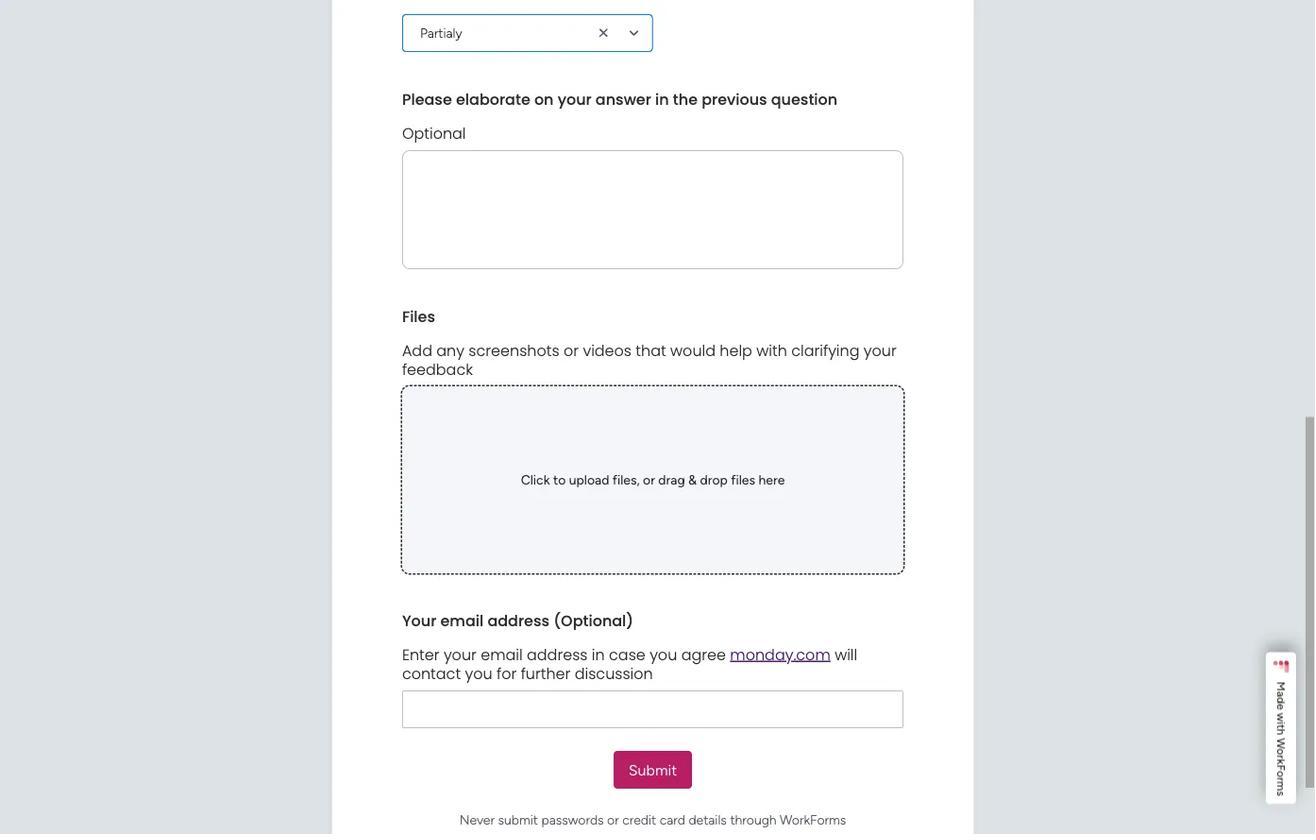 Task type: vqa. For each thing, say whether or not it's contained in the screenshot.
* related to 10. I am able to maintain healthy relationships with family and friends.
no



Task type: locate. For each thing, give the bounding box(es) containing it.
feedback
[[402, 258, 473, 279]]

you right case
[[650, 543, 678, 564]]

add
[[402, 239, 433, 260]]

agree
[[682, 543, 726, 564]]

1 horizontal spatial or
[[607, 711, 619, 727]]

2 vertical spatial or
[[607, 711, 619, 727]]

clarifying
[[792, 239, 860, 260]]

1 vertical spatial or
[[643, 371, 655, 387]]

1 vertical spatial o
[[1275, 771, 1289, 777]]

workforms
[[780, 711, 847, 727]]

or left videos
[[564, 239, 579, 260]]

email
[[441, 509, 484, 530], [481, 543, 523, 564]]

your inside add any screenshots or videos that would help with clarifying your feedback
[[864, 239, 897, 260]]

a
[[1275, 691, 1289, 697]]

i
[[1275, 722, 1289, 724]]

address up for
[[488, 509, 550, 530]]

r
[[1275, 755, 1289, 759], [1275, 777, 1289, 781]]

0 vertical spatial address
[[488, 509, 550, 530]]

1 vertical spatial r
[[1275, 777, 1289, 781]]

1 group from the top
[[402, 191, 904, 495]]

or left credit
[[607, 711, 619, 727]]

drag
[[659, 371, 685, 387]]

submit button
[[614, 650, 693, 688]]

0 horizontal spatial you
[[465, 562, 493, 583]]

discussion
[[575, 562, 653, 583]]

address left in
[[527, 543, 588, 564]]

by
[[630, 752, 642, 766]]

form form
[[0, 0, 1316, 834]]

will contact you for further discussion
[[402, 543, 862, 583]]

1 o from the top
[[1275, 748, 1289, 755]]

email right your
[[441, 509, 484, 530]]

2 r from the top
[[1275, 777, 1289, 781]]

will
[[835, 543, 858, 564]]

m a d e w i t h w o r k f o r m s button
[[1267, 652, 1297, 804]]

or
[[564, 239, 579, 260], [643, 371, 655, 387], [607, 711, 619, 727]]

powered by link
[[402, 750, 904, 768]]

through
[[731, 711, 777, 727]]

Please elaborate on your answer in the previous question text field
[[402, 50, 904, 169]]

passwords
[[542, 711, 604, 727]]

o up m
[[1275, 771, 1289, 777]]

(optional)
[[554, 509, 634, 530]]

group containing files
[[402, 191, 904, 495]]

m a d e w i t h w o r k f o r m s
[[1275, 682, 1289, 796]]

your right "clarifying"
[[864, 239, 897, 260]]

card
[[660, 711, 686, 727]]

r down the f
[[1275, 777, 1289, 781]]

0 vertical spatial o
[[1275, 748, 1289, 755]]

you
[[650, 543, 678, 564], [465, 562, 493, 583]]

your
[[864, 239, 897, 260], [444, 543, 477, 564]]

enter
[[402, 543, 440, 564]]

further
[[521, 562, 571, 583]]

email down "your email address (optional)"
[[481, 543, 523, 564]]

submit
[[498, 711, 538, 727]]

your
[[402, 509, 437, 530]]

0 horizontal spatial or
[[564, 239, 579, 260]]

o up k
[[1275, 748, 1289, 755]]

address
[[488, 509, 550, 530], [527, 543, 588, 564]]

2 group from the top
[[402, 495, 904, 650]]

here
[[759, 371, 785, 387]]

e
[[1275, 704, 1289, 710]]

r up the f
[[1275, 755, 1289, 759]]

or inside add any screenshots or videos that would help with clarifying your feedback
[[564, 239, 579, 260]]

0 vertical spatial or
[[564, 239, 579, 260]]

1 vertical spatial address
[[527, 543, 588, 564]]

1 horizontal spatial your
[[864, 239, 897, 260]]

you left for
[[465, 562, 493, 583]]

0 vertical spatial r
[[1275, 755, 1289, 759]]

optional element
[[402, 22, 904, 43]]

or left drag
[[643, 371, 655, 387]]

add any screenshots or videos that would help with clarifying your feedback
[[402, 239, 901, 279]]

powered by
[[583, 752, 642, 766]]

you inside will contact you for further discussion
[[465, 562, 493, 583]]

submit
[[629, 660, 677, 678]]

optional group
[[402, 0, 904, 191]]

monday_logo_full image
[[646, 750, 724, 768]]

0 vertical spatial your
[[864, 239, 897, 260]]

contact
[[402, 562, 461, 583]]

0 horizontal spatial your
[[444, 543, 477, 564]]

w
[[1275, 738, 1289, 748]]

your right enter
[[444, 543, 477, 564]]

1 vertical spatial your
[[444, 543, 477, 564]]

your email address (optional)
[[402, 509, 634, 530]]

case
[[609, 543, 646, 564]]

o
[[1275, 748, 1289, 755], [1275, 771, 1289, 777]]

with
[[757, 239, 788, 260]]

group
[[402, 191, 904, 495], [402, 495, 904, 650]]



Task type: describe. For each thing, give the bounding box(es) containing it.
2 o from the top
[[1275, 771, 1289, 777]]

1 r from the top
[[1275, 755, 1289, 759]]

files
[[731, 371, 756, 387]]

w
[[1275, 713, 1289, 722]]

m
[[1275, 682, 1289, 691]]

never submit passwords or credit card details through workforms
[[460, 711, 847, 727]]

or for videos
[[564, 239, 579, 260]]

your email address (optional) element
[[402, 509, 634, 530]]

m
[[1275, 781, 1289, 791]]

in
[[592, 543, 605, 564]]

never
[[460, 711, 495, 727]]

click to upload files, or drag & drop files here
[[521, 371, 785, 387]]

help
[[720, 239, 753, 260]]

would
[[671, 239, 716, 260]]

h
[[1275, 729, 1289, 735]]

k
[[1275, 759, 1289, 765]]

to
[[553, 371, 566, 387]]

enter your email address in case you agree monday.com will contact you for further discussion element
[[402, 543, 904, 583]]

d
[[1275, 697, 1289, 704]]

add any screenshots or videos that would help with clarifying your feedback element
[[402, 239, 904, 279]]

&
[[689, 371, 697, 387]]

files,
[[613, 371, 640, 387]]

f
[[1275, 765, 1289, 771]]

click
[[521, 371, 550, 387]]

t
[[1275, 724, 1289, 729]]

videos
[[583, 239, 632, 260]]

2 horizontal spatial or
[[643, 371, 655, 387]]

that
[[636, 239, 667, 260]]

files
[[402, 205, 435, 226]]

any
[[437, 239, 465, 260]]

please elaborate on your answer in the previous question element
[[402, 0, 838, 8]]

enter your email address in case you agree
[[402, 543, 730, 564]]

1 horizontal spatial you
[[650, 543, 678, 564]]

upload
[[569, 371, 610, 387]]

s
[[1275, 791, 1289, 796]]

screenshots
[[469, 239, 560, 260]]

credit
[[623, 711, 657, 727]]

optional
[[402, 22, 466, 43]]

details
[[689, 711, 727, 727]]

for
[[497, 562, 517, 583]]

powered
[[583, 752, 627, 766]]

group containing your email address (optional)
[[402, 495, 904, 650]]

Your email address (Optional) email field
[[402, 590, 904, 628]]

0 vertical spatial email
[[441, 509, 484, 530]]

or for credit
[[607, 711, 619, 727]]

1 vertical spatial email
[[481, 543, 523, 564]]

drop
[[700, 371, 728, 387]]



